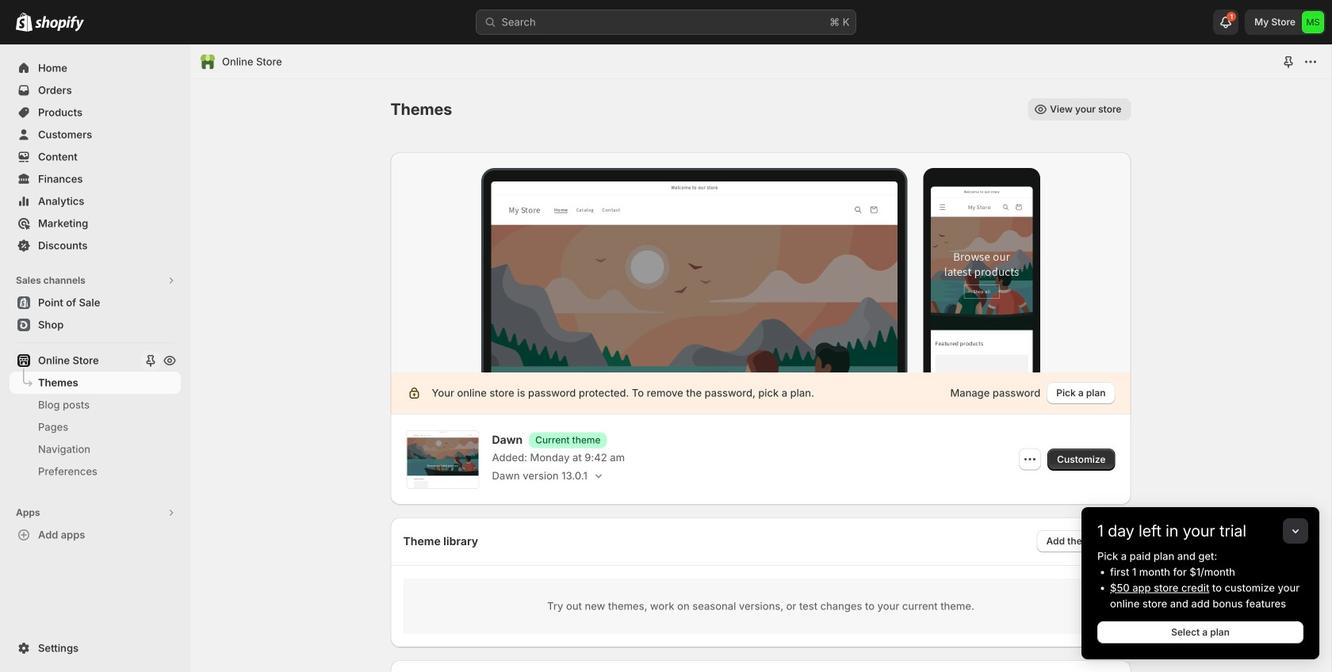 Task type: describe. For each thing, give the bounding box(es) containing it.
0 horizontal spatial shopify image
[[16, 12, 33, 32]]

online store image
[[200, 54, 216, 70]]



Task type: locate. For each thing, give the bounding box(es) containing it.
my store image
[[1302, 11, 1325, 33]]

1 horizontal spatial shopify image
[[35, 16, 84, 32]]

shopify image
[[16, 12, 33, 32], [35, 16, 84, 32]]



Task type: vqa. For each thing, say whether or not it's contained in the screenshot.
the leftmost Shopify "image"
yes



